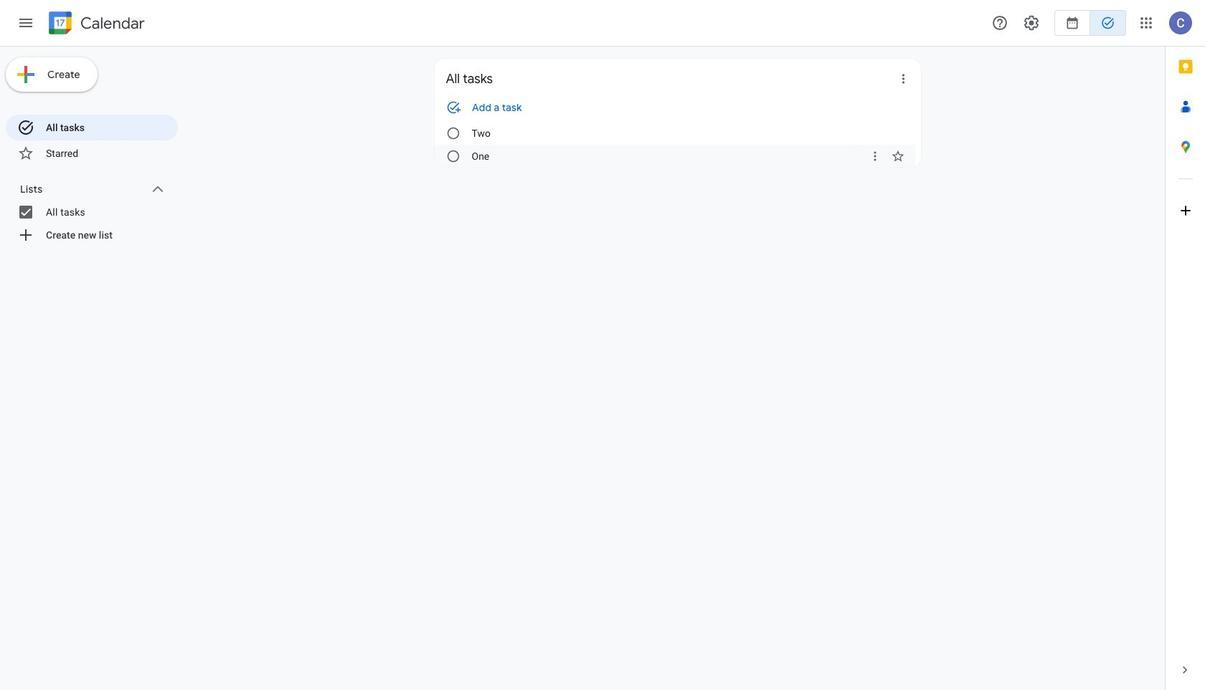 Task type: locate. For each thing, give the bounding box(es) containing it.
heading
[[77, 15, 145, 32]]

tab list
[[1166, 47, 1205, 651]]

heading inside calendar element
[[77, 15, 145, 32]]

support menu image
[[991, 14, 1009, 32]]

settings menu image
[[1023, 14, 1040, 32]]

tasks sidebar image
[[17, 14, 34, 32]]

calendar element
[[46, 9, 145, 40]]



Task type: vqa. For each thing, say whether or not it's contained in the screenshot.
heading in the Calendar ELEMENT
yes



